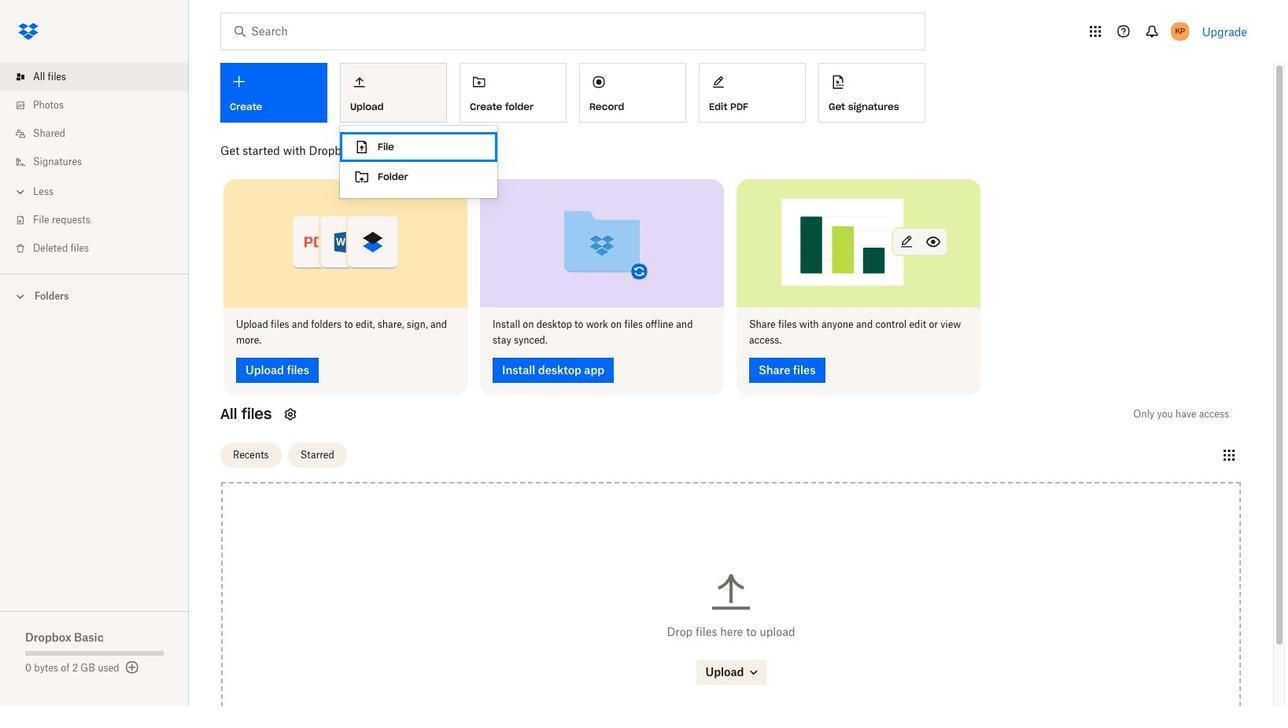 Task type: locate. For each thing, give the bounding box(es) containing it.
gb
[[81, 663, 95, 675]]

upgrade
[[1203, 25, 1248, 38]]

list
[[0, 54, 189, 274]]

and inside install on desktop to work on files offline and stay synced.
[[676, 318, 693, 330]]

1 and from the left
[[292, 318, 309, 330]]

deleted
[[33, 242, 68, 254]]

to for drop files here to upload
[[746, 626, 757, 639]]

edit
[[709, 101, 728, 112]]

share,
[[378, 318, 404, 330]]

files left offline
[[625, 318, 643, 330]]

with
[[283, 144, 306, 157], [800, 318, 819, 330]]

synced.
[[514, 334, 548, 346]]

1 horizontal spatial all
[[220, 405, 237, 423]]

dropbox right started
[[309, 144, 353, 157]]

create
[[470, 101, 502, 112]]

to left work
[[575, 318, 584, 330]]

and
[[292, 318, 309, 330], [431, 318, 447, 330], [676, 318, 693, 330], [856, 318, 873, 330]]

0 vertical spatial all
[[33, 71, 45, 83]]

get inside button
[[829, 101, 846, 112]]

0 vertical spatial get
[[829, 101, 846, 112]]

all
[[33, 71, 45, 83], [220, 405, 237, 423]]

files inside install on desktop to work on files offline and stay synced.
[[625, 318, 643, 330]]

have
[[1176, 408, 1197, 420]]

get
[[829, 101, 846, 112], [220, 144, 240, 157]]

1 horizontal spatial to
[[575, 318, 584, 330]]

signatures
[[33, 156, 82, 168]]

access.
[[749, 334, 782, 346]]

dropbox
[[309, 144, 353, 157], [25, 631, 71, 645]]

1 horizontal spatial get
[[829, 101, 846, 112]]

anyone
[[822, 318, 854, 330]]

all files link
[[13, 63, 189, 91]]

1 horizontal spatial upload
[[350, 101, 384, 112]]

files inside upload files and folders to edit, share, sign, and more.
[[271, 318, 289, 330]]

get for get signatures
[[829, 101, 846, 112]]

1 horizontal spatial with
[[800, 318, 819, 330]]

edit pdf
[[709, 101, 749, 112]]

file up folder
[[378, 141, 394, 153]]

to
[[344, 318, 353, 330], [575, 318, 584, 330], [746, 626, 757, 639]]

access
[[1199, 408, 1230, 420]]

0 vertical spatial upload
[[350, 101, 384, 112]]

or
[[929, 318, 938, 330]]

to left edit,
[[344, 318, 353, 330]]

and right offline
[[676, 318, 693, 330]]

upload
[[350, 101, 384, 112], [236, 318, 268, 330]]

0 vertical spatial dropbox
[[309, 144, 353, 157]]

with right started
[[283, 144, 306, 157]]

on right work
[[611, 318, 622, 330]]

on up synced.
[[523, 318, 534, 330]]

upload inside popup button
[[350, 101, 384, 112]]

0 horizontal spatial all
[[33, 71, 45, 83]]

file inside list
[[33, 214, 49, 226]]

1 vertical spatial get
[[220, 144, 240, 157]]

files right 'deleted'
[[71, 242, 89, 254]]

with inside share files with anyone and control edit or view access.
[[800, 318, 819, 330]]

get for get started with dropbox
[[220, 144, 240, 157]]

and left control
[[856, 318, 873, 330]]

upload up file 'menu item'
[[350, 101, 384, 112]]

2 horizontal spatial to
[[746, 626, 757, 639]]

edit,
[[356, 318, 375, 330]]

create folder button
[[460, 63, 567, 123]]

1 horizontal spatial all files
[[220, 405, 272, 423]]

drop
[[667, 626, 693, 639]]

1 vertical spatial upload
[[236, 318, 268, 330]]

0 bytes of 2 gb used
[[25, 663, 119, 675]]

1 vertical spatial file
[[33, 214, 49, 226]]

upload up more.
[[236, 318, 268, 330]]

all up recents
[[220, 405, 237, 423]]

0 vertical spatial file
[[378, 141, 394, 153]]

get signatures
[[829, 101, 900, 112]]

all files up photos
[[33, 71, 66, 83]]

to inside upload files and folders to edit, share, sign, and more.
[[344, 318, 353, 330]]

on
[[523, 318, 534, 330], [611, 318, 622, 330]]

share
[[749, 318, 776, 330]]

recents button
[[220, 443, 282, 468]]

to right here
[[746, 626, 757, 639]]

all up photos
[[33, 71, 45, 83]]

all files
[[33, 71, 66, 83], [220, 405, 272, 423]]

2 and from the left
[[431, 318, 447, 330]]

1 vertical spatial all files
[[220, 405, 272, 423]]

files right share
[[778, 318, 797, 330]]

dropbox basic
[[25, 631, 104, 645]]

photos
[[33, 99, 64, 111]]

4 and from the left
[[856, 318, 873, 330]]

0 horizontal spatial file
[[33, 214, 49, 226]]

0 horizontal spatial on
[[523, 318, 534, 330]]

1 horizontal spatial on
[[611, 318, 622, 330]]

and left folders
[[292, 318, 309, 330]]

file menu item
[[340, 132, 497, 162]]

sign,
[[407, 318, 428, 330]]

file inside 'menu item'
[[378, 141, 394, 153]]

all files up recents
[[220, 405, 272, 423]]

upload for upload
[[350, 101, 384, 112]]

3 and from the left
[[676, 318, 693, 330]]

0 horizontal spatial dropbox
[[25, 631, 71, 645]]

folder menu item
[[340, 162, 497, 192]]

photos link
[[13, 91, 189, 120]]

dropbox up bytes
[[25, 631, 71, 645]]

record button
[[579, 63, 686, 123]]

get left signatures at the top
[[829, 101, 846, 112]]

1 horizontal spatial dropbox
[[309, 144, 353, 157]]

upload
[[760, 626, 795, 639]]

install on desktop to work on files offline and stay synced.
[[493, 318, 693, 346]]

and right 'sign,'
[[431, 318, 447, 330]]

control
[[876, 318, 907, 330]]

0 horizontal spatial get
[[220, 144, 240, 157]]

files up recents
[[242, 405, 272, 423]]

to inside install on desktop to work on files offline and stay synced.
[[575, 318, 584, 330]]

files
[[48, 71, 66, 83], [71, 242, 89, 254], [271, 318, 289, 330], [625, 318, 643, 330], [778, 318, 797, 330], [242, 405, 272, 423], [696, 626, 717, 639]]

2 on from the left
[[611, 318, 622, 330]]

only you have access
[[1134, 408, 1230, 420]]

create folder
[[470, 101, 534, 112]]

file down less
[[33, 214, 49, 226]]

folder
[[378, 171, 408, 183]]

you
[[1157, 408, 1173, 420]]

files left folders
[[271, 318, 289, 330]]

1 vertical spatial with
[[800, 318, 819, 330]]

used
[[98, 663, 119, 675]]

get left started
[[220, 144, 240, 157]]

0 horizontal spatial upload
[[236, 318, 268, 330]]

0 vertical spatial all files
[[33, 71, 66, 83]]

here
[[720, 626, 743, 639]]

0 horizontal spatial with
[[283, 144, 306, 157]]

offline
[[646, 318, 674, 330]]

get started with dropbox
[[220, 144, 353, 157]]

file
[[378, 141, 394, 153], [33, 214, 49, 226]]

1 horizontal spatial file
[[378, 141, 394, 153]]

0
[[25, 663, 32, 675]]

upload inside upload files and folders to edit, share, sign, and more.
[[236, 318, 268, 330]]

0 horizontal spatial to
[[344, 318, 353, 330]]

0 vertical spatial with
[[283, 144, 306, 157]]

pdf
[[731, 101, 749, 112]]

get more space image
[[123, 659, 141, 678]]

with left anyone
[[800, 318, 819, 330]]

0 horizontal spatial all files
[[33, 71, 66, 83]]

files up photos
[[48, 71, 66, 83]]

file for file
[[378, 141, 394, 153]]



Task type: vqa. For each thing, say whether or not it's contained in the screenshot.
the rightmost Paper
no



Task type: describe. For each thing, give the bounding box(es) containing it.
list containing all files
[[0, 54, 189, 274]]

upload files and folders to edit, share, sign, and more.
[[236, 318, 447, 346]]

1 on from the left
[[523, 318, 534, 330]]

work
[[586, 318, 608, 330]]

folders button
[[0, 284, 189, 308]]

less
[[33, 186, 54, 198]]

edit
[[910, 318, 927, 330]]

record
[[590, 101, 624, 112]]

starred button
[[288, 443, 347, 468]]

upload button
[[340, 63, 447, 123]]

desktop
[[537, 318, 572, 330]]

more.
[[236, 334, 261, 346]]

to for install on desktop to work on files offline and stay synced.
[[575, 318, 584, 330]]

of
[[61, 663, 70, 675]]

share files with anyone and control edit or view access.
[[749, 318, 961, 346]]

signatures
[[848, 101, 900, 112]]

only
[[1134, 408, 1155, 420]]

files inside share files with anyone and control edit or view access.
[[778, 318, 797, 330]]

with for files
[[800, 318, 819, 330]]

dropbox image
[[13, 16, 44, 47]]

files inside "list item"
[[48, 71, 66, 83]]

edit pdf button
[[699, 63, 806, 123]]

basic
[[74, 631, 104, 645]]

install
[[493, 318, 520, 330]]

starred
[[300, 450, 334, 461]]

upload for upload files and folders to edit, share, sign, and more.
[[236, 318, 268, 330]]

all files inside all files link
[[33, 71, 66, 83]]

all files list item
[[0, 63, 189, 91]]

shared link
[[13, 120, 189, 148]]

files left here
[[696, 626, 717, 639]]

stay
[[493, 334, 511, 346]]

upgrade link
[[1203, 25, 1248, 38]]

folders
[[311, 318, 342, 330]]

1 vertical spatial all
[[220, 405, 237, 423]]

file requests
[[33, 214, 90, 226]]

and inside share files with anyone and control edit or view access.
[[856, 318, 873, 330]]

2
[[72, 663, 78, 675]]

signatures link
[[13, 148, 189, 176]]

file for file requests
[[33, 214, 49, 226]]

deleted files link
[[13, 235, 189, 263]]

drop files here to upload
[[667, 626, 795, 639]]

bytes
[[34, 663, 58, 675]]

with for started
[[283, 144, 306, 157]]

get signatures button
[[819, 63, 926, 123]]

1 vertical spatial dropbox
[[25, 631, 71, 645]]

shared
[[33, 128, 65, 139]]

deleted files
[[33, 242, 89, 254]]

started
[[243, 144, 280, 157]]

recents
[[233, 450, 269, 461]]

less image
[[13, 184, 28, 200]]

folders
[[35, 290, 69, 302]]

requests
[[52, 214, 90, 226]]

view
[[941, 318, 961, 330]]

all inside "list item"
[[33, 71, 45, 83]]

folder
[[505, 101, 534, 112]]

file requests link
[[13, 206, 189, 235]]



